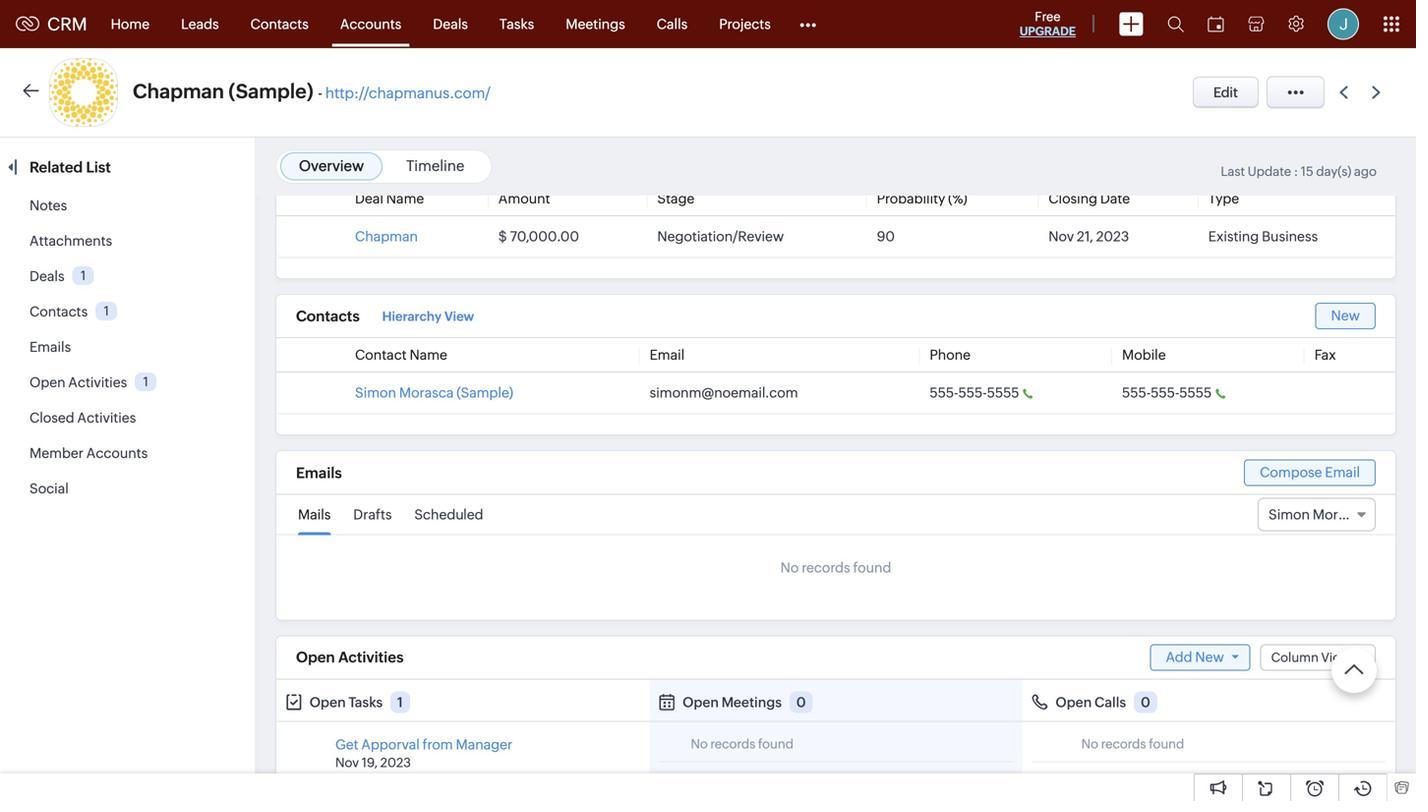 Task type: vqa. For each thing, say whether or not it's contained in the screenshot.
Activities corresponding to Open Activities link
yes



Task type: locate. For each thing, give the bounding box(es) containing it.
1 vertical spatial deals link
[[30, 268, 65, 284]]

2 horizontal spatial no
[[1081, 737, 1098, 752]]

deals link up http://chapmanus.com/
[[417, 0, 484, 48]]

1 horizontal spatial accounts
[[340, 16, 402, 32]]

open calls
[[1056, 695, 1126, 710]]

from
[[422, 737, 453, 753]]

chapman down deal name
[[355, 229, 418, 244]]

1 horizontal spatial 555-555-5555
[[1122, 385, 1212, 401]]

555-
[[930, 385, 958, 401], [958, 385, 987, 401], [1122, 385, 1151, 401], [1151, 385, 1179, 401]]

0 vertical spatial morasca
[[399, 385, 454, 401]]

projects
[[719, 16, 771, 32]]

email up 'simonm@noemail.com'
[[650, 347, 685, 363]]

0 horizontal spatial deals
[[30, 268, 65, 284]]

1 horizontal spatial view
[[1321, 650, 1350, 665]]

stage link
[[657, 191, 695, 207]]

0 horizontal spatial deals link
[[30, 268, 65, 284]]

accounts
[[340, 16, 402, 32], [86, 445, 148, 461]]

emails up open activities "link"
[[30, 339, 71, 355]]

social link
[[30, 481, 69, 497]]

search image
[[1167, 16, 1184, 32]]

1 vertical spatial contacts link
[[30, 304, 88, 320]]

0 vertical spatial deals link
[[417, 0, 484, 48]]

0 right open calls
[[1141, 695, 1150, 710]]

contacts link
[[235, 0, 324, 48], [30, 304, 88, 320]]

1 horizontal spatial 0
[[1141, 695, 1150, 710]]

member accounts
[[30, 445, 148, 461]]

2023 right 21,
[[1096, 229, 1129, 244]]

nov
[[1049, 229, 1074, 244], [335, 756, 359, 770]]

emails
[[30, 339, 71, 355], [296, 464, 342, 482]]

contacts link up chapman (sample) - http://chapmanus.com/
[[235, 0, 324, 48]]

chapman for chapman
[[355, 229, 418, 244]]

http://chapmanus.com/ link
[[325, 85, 491, 102]]

1 vertical spatial morasca
[[1313, 507, 1367, 522]]

0 vertical spatial name
[[386, 191, 424, 207]]

1 vertical spatial calls
[[1094, 695, 1126, 710]]

type
[[1208, 191, 1239, 207]]

social
[[30, 481, 69, 497]]

phone
[[930, 347, 971, 363]]

0 horizontal spatial open activities
[[30, 375, 127, 390]]

1 horizontal spatial meetings
[[721, 695, 782, 710]]

emails up mails
[[296, 464, 342, 482]]

1 horizontal spatial chapman
[[355, 229, 418, 244]]

closing
[[1049, 191, 1097, 207]]

update
[[1248, 164, 1291, 179]]

0 vertical spatial view
[[444, 309, 474, 324]]

1 vertical spatial chapman
[[355, 229, 418, 244]]

nov left 21,
[[1049, 229, 1074, 244]]

0 horizontal spatial 555-555-5555
[[930, 385, 1019, 401]]

manager
[[456, 737, 513, 753]]

meetings link
[[550, 0, 641, 48]]

no records found
[[780, 560, 891, 576], [691, 737, 794, 752], [1081, 737, 1184, 752]]

1 vertical spatial email
[[1325, 464, 1360, 480]]

name right 'deal'
[[386, 191, 424, 207]]

view for hierarchy view
[[444, 309, 474, 324]]

simon
[[355, 385, 396, 401], [1269, 507, 1310, 522]]

1 vertical spatial (sample)
[[456, 385, 513, 401]]

2023
[[1096, 229, 1129, 244], [380, 756, 411, 770]]

closed activities
[[30, 410, 136, 426]]

1 horizontal spatial tasks
[[499, 16, 534, 32]]

1 vertical spatial nov
[[335, 756, 359, 770]]

tasks
[[499, 16, 534, 32], [348, 695, 383, 710]]

0 horizontal spatial records
[[710, 737, 755, 752]]

fax link
[[1314, 347, 1336, 363]]

tasks left meetings 'link'
[[499, 16, 534, 32]]

accounts down closed activities
[[86, 445, 148, 461]]

1 vertical spatial accounts
[[86, 445, 148, 461]]

morasca for (sample)
[[399, 385, 454, 401]]

555-555-5555 down phone link
[[930, 385, 1019, 401]]

1 for contacts
[[104, 304, 109, 318]]

new right add
[[1195, 649, 1224, 665]]

name for contact name
[[410, 347, 447, 363]]

contacts up chapman (sample) - http://chapmanus.com/
[[250, 16, 309, 32]]

column
[[1271, 650, 1319, 665]]

1 555-555-5555 from the left
[[930, 385, 1019, 401]]

1 horizontal spatial nov
[[1049, 229, 1074, 244]]

1
[[81, 268, 86, 283], [104, 304, 109, 318], [143, 374, 148, 389], [397, 695, 403, 710]]

simon down compose
[[1269, 507, 1310, 522]]

new
[[1331, 308, 1360, 324], [1195, 649, 1224, 665]]

0 horizontal spatial emails
[[30, 339, 71, 355]]

1 horizontal spatial deals
[[433, 16, 468, 32]]

home link
[[95, 0, 165, 48]]

1 horizontal spatial simon
[[1269, 507, 1310, 522]]

1 up open activities "link"
[[104, 304, 109, 318]]

deal
[[355, 191, 383, 207]]

1 for deals
[[81, 268, 86, 283]]

0 for calls
[[1141, 695, 1150, 710]]

1 horizontal spatial open activities
[[296, 649, 404, 666]]

deals link
[[417, 0, 484, 48], [30, 268, 65, 284]]

0 vertical spatial (sample)
[[228, 80, 314, 103]]

hierarchy view
[[382, 309, 474, 324]]

found for open meetings
[[758, 737, 794, 752]]

deals
[[433, 16, 468, 32], [30, 268, 65, 284]]

amount link
[[498, 191, 550, 207]]

leads
[[181, 16, 219, 32]]

add
[[1166, 649, 1192, 665]]

1 vertical spatial new
[[1195, 649, 1224, 665]]

2 horizontal spatial records
[[1101, 737, 1146, 752]]

simon for simon morasca (sample)
[[355, 385, 396, 401]]

3 555- from the left
[[1122, 385, 1151, 401]]

calls
[[657, 16, 688, 32], [1094, 695, 1126, 710]]

0 vertical spatial emails
[[30, 339, 71, 355]]

probability (%) link
[[877, 191, 967, 207]]

1 vertical spatial simon
[[1269, 507, 1310, 522]]

0 vertical spatial calls
[[657, 16, 688, 32]]

0 horizontal spatial 5555
[[987, 385, 1019, 401]]

0 vertical spatial meetings
[[566, 16, 625, 32]]

0 horizontal spatial meetings
[[566, 16, 625, 32]]

no records found for open calls
[[1081, 737, 1184, 752]]

chapman down leads
[[133, 80, 224, 103]]

Column View field
[[1260, 644, 1376, 671]]

0
[[796, 695, 806, 710], [1141, 695, 1150, 710]]

0 horizontal spatial simon
[[355, 385, 396, 401]]

get apporval from manager nov 19, 2023
[[335, 737, 513, 770]]

activities
[[68, 375, 127, 390], [77, 410, 136, 426], [338, 649, 404, 666]]

contacts link up emails link on the top
[[30, 304, 88, 320]]

0 horizontal spatial chapman
[[133, 80, 224, 103]]

open activities up 'open tasks'
[[296, 649, 404, 666]]

2 horizontal spatial found
[[1149, 737, 1184, 752]]

0 horizontal spatial nov
[[335, 756, 359, 770]]

0 horizontal spatial email
[[650, 347, 685, 363]]

tasks up get
[[348, 695, 383, 710]]

1 555- from the left
[[930, 385, 958, 401]]

1 horizontal spatial 5555
[[1179, 385, 1212, 401]]

1 right open activities "link"
[[143, 374, 148, 389]]

(sample) left -
[[228, 80, 314, 103]]

simon morasca (sample) link
[[355, 385, 513, 401]]

0 vertical spatial email
[[650, 347, 685, 363]]

2 vertical spatial activities
[[338, 649, 404, 666]]

profile element
[[1316, 0, 1371, 48]]

(%)
[[948, 191, 967, 207]]

stage
[[657, 191, 695, 207]]

1 horizontal spatial 2023
[[1096, 229, 1129, 244]]

phone link
[[930, 347, 971, 363]]

1 horizontal spatial emails
[[296, 464, 342, 482]]

0 horizontal spatial view
[[444, 309, 474, 324]]

1 horizontal spatial calls
[[1094, 695, 1126, 710]]

2 555-555-5555 from the left
[[1122, 385, 1212, 401]]

19,
[[362, 756, 378, 770]]

simon down contact
[[355, 385, 396, 401]]

Other Modules field
[[787, 8, 829, 40]]

records for open meetings
[[710, 737, 755, 752]]

email up simon morasca (sample
[[1325, 464, 1360, 480]]

1 vertical spatial open activities
[[296, 649, 404, 666]]

deals left the tasks link
[[433, 16, 468, 32]]

morasca down compose email
[[1313, 507, 1367, 522]]

0 horizontal spatial accounts
[[86, 445, 148, 461]]

view right column
[[1321, 650, 1350, 665]]

0 vertical spatial chapman
[[133, 80, 224, 103]]

deals down attachments link
[[30, 268, 65, 284]]

555-555-5555 down mobile
[[1122, 385, 1212, 401]]

1 horizontal spatial (sample)
[[456, 385, 513, 401]]

new up fax link
[[1331, 308, 1360, 324]]

day(s)
[[1316, 164, 1351, 179]]

open activities up closed activities
[[30, 375, 127, 390]]

0 horizontal spatial 0
[[796, 695, 806, 710]]

$ 70,000.00
[[498, 229, 579, 244]]

1 down attachments link
[[81, 268, 86, 283]]

attachments link
[[30, 233, 112, 249]]

morasca inside field
[[1313, 507, 1367, 522]]

0 horizontal spatial morasca
[[399, 385, 454, 401]]

deals link down attachments link
[[30, 268, 65, 284]]

1 horizontal spatial morasca
[[1313, 507, 1367, 522]]

compose email
[[1260, 464, 1360, 480]]

2 0 from the left
[[1141, 695, 1150, 710]]

0 vertical spatial simon
[[355, 385, 396, 401]]

0 right the open meetings
[[796, 695, 806, 710]]

morasca down contact name link
[[399, 385, 454, 401]]

0 horizontal spatial contacts link
[[30, 304, 88, 320]]

activities up closed activities
[[68, 375, 127, 390]]

apporval
[[361, 737, 420, 753]]

name down hierarchy view
[[410, 347, 447, 363]]

0 vertical spatial deals
[[433, 16, 468, 32]]

no for open meetings
[[691, 737, 708, 752]]

1 up 'apporval'
[[397, 695, 403, 710]]

1 vertical spatial 2023
[[380, 756, 411, 770]]

0 horizontal spatial no
[[691, 737, 708, 752]]

calls link
[[641, 0, 703, 48]]

date
[[1100, 191, 1130, 207]]

1 vertical spatial tasks
[[348, 695, 383, 710]]

1 horizontal spatial contacts link
[[235, 0, 324, 48]]

activities up 'open tasks'
[[338, 649, 404, 666]]

simon morasca (sample
[[1269, 507, 1416, 522]]

search element
[[1155, 0, 1196, 48]]

view right hierarchy
[[444, 309, 474, 324]]

simon inside simon morasca (sample field
[[1269, 507, 1310, 522]]

no records found for open meetings
[[691, 737, 794, 752]]

nov down get
[[335, 756, 359, 770]]

1 vertical spatial view
[[1321, 650, 1350, 665]]

column view
[[1271, 650, 1350, 665]]

view for column view
[[1321, 650, 1350, 665]]

chapman for chapman (sample) - http://chapmanus.com/
[[133, 80, 224, 103]]

0 vertical spatial new
[[1331, 308, 1360, 324]]

1 vertical spatial activities
[[77, 410, 136, 426]]

deals inside deals link
[[433, 16, 468, 32]]

create menu element
[[1107, 0, 1155, 48]]

activities up member accounts
[[77, 410, 136, 426]]

2023 down 'apporval'
[[380, 756, 411, 770]]

1 horizontal spatial found
[[853, 560, 891, 576]]

0 vertical spatial tasks
[[499, 16, 534, 32]]

0 horizontal spatial found
[[758, 737, 794, 752]]

(sample) down hierarchy view
[[456, 385, 513, 401]]

1 vertical spatial name
[[410, 347, 447, 363]]

(sample)
[[228, 80, 314, 103], [456, 385, 513, 401]]

4 555- from the left
[[1151, 385, 1179, 401]]

drafts
[[353, 507, 392, 522]]

type link
[[1208, 191, 1239, 207]]

contact name
[[355, 347, 447, 363]]

open
[[30, 375, 65, 390], [296, 649, 335, 666], [309, 695, 346, 710], [683, 695, 719, 710], [1056, 695, 1092, 710]]

morasca for (sample
[[1313, 507, 1367, 522]]

0 horizontal spatial calls
[[657, 16, 688, 32]]

view inside field
[[1321, 650, 1350, 665]]

crm link
[[16, 14, 87, 34]]

0 horizontal spatial 2023
[[380, 756, 411, 770]]

chapman link
[[355, 229, 418, 244]]

1 0 from the left
[[796, 695, 806, 710]]

555-555-5555
[[930, 385, 1019, 401], [1122, 385, 1212, 401]]

1 vertical spatial meetings
[[721, 695, 782, 710]]

0 vertical spatial activities
[[68, 375, 127, 390]]

get apporval from manager link
[[335, 737, 513, 753]]

accounts up http://chapmanus.com/
[[340, 16, 402, 32]]

next record image
[[1372, 86, 1385, 99]]



Task type: describe. For each thing, give the bounding box(es) containing it.
open tasks
[[309, 695, 383, 710]]

-
[[318, 85, 322, 102]]

Simon Morasca (Sample field
[[1258, 498, 1416, 531]]

previous record image
[[1339, 86, 1348, 99]]

0 vertical spatial contacts link
[[235, 0, 324, 48]]

1 horizontal spatial records
[[802, 560, 850, 576]]

meetings inside 'link'
[[566, 16, 625, 32]]

0 horizontal spatial new
[[1195, 649, 1224, 665]]

1 horizontal spatial deals link
[[417, 0, 484, 48]]

:
[[1294, 164, 1298, 179]]

compose
[[1260, 464, 1322, 480]]

free
[[1035, 9, 1061, 24]]

$
[[498, 229, 507, 244]]

member accounts link
[[30, 445, 148, 461]]

tasks link
[[484, 0, 550, 48]]

negotiation/review
[[657, 229, 784, 244]]

mails
[[298, 507, 331, 522]]

0 vertical spatial 2023
[[1096, 229, 1129, 244]]

existing business
[[1208, 229, 1318, 244]]

fax
[[1314, 347, 1336, 363]]

activities for closed activities link
[[77, 410, 136, 426]]

1 horizontal spatial no
[[780, 560, 799, 576]]

simon morasca (sample)
[[355, 385, 513, 401]]

attachments
[[30, 233, 112, 249]]

0 for meetings
[[796, 695, 806, 710]]

upgrade
[[1020, 25, 1076, 38]]

mobile
[[1122, 347, 1166, 363]]

found for open calls
[[1149, 737, 1184, 752]]

probability (%)
[[877, 191, 967, 207]]

overview link
[[299, 157, 364, 175]]

closed
[[30, 410, 74, 426]]

simon for simon morasca (sample
[[1269, 507, 1310, 522]]

notes
[[30, 198, 67, 213]]

70,000.00
[[510, 229, 579, 244]]

contact
[[355, 347, 407, 363]]

business
[[1262, 229, 1318, 244]]

contacts up emails link on the top
[[30, 304, 88, 320]]

create menu image
[[1119, 12, 1144, 36]]

0 horizontal spatial tasks
[[348, 695, 383, 710]]

profile image
[[1328, 8, 1359, 40]]

ago
[[1354, 164, 1377, 179]]

probability
[[877, 191, 945, 207]]

get
[[335, 737, 358, 753]]

21,
[[1077, 229, 1093, 244]]

simonm@noemail.com
[[650, 385, 798, 401]]

scheduled
[[414, 507, 483, 522]]

1 horizontal spatial email
[[1325, 464, 1360, 480]]

1 for open activities
[[143, 374, 148, 389]]

mobile link
[[1122, 347, 1166, 363]]

nov inside "get apporval from manager nov 19, 2023"
[[335, 756, 359, 770]]

open meetings
[[683, 695, 782, 710]]

projects link
[[703, 0, 787, 48]]

open activities link
[[30, 375, 127, 390]]

records for open calls
[[1101, 737, 1146, 752]]

calendar image
[[1208, 16, 1224, 32]]

nov 21, 2023
[[1049, 229, 1129, 244]]

related
[[30, 159, 83, 176]]

0 vertical spatial nov
[[1049, 229, 1074, 244]]

related list
[[30, 159, 114, 176]]

timeline link
[[406, 157, 464, 175]]

accounts link
[[324, 0, 417, 48]]

chapman (sample) - http://chapmanus.com/
[[133, 80, 491, 103]]

list
[[86, 159, 111, 176]]

existing
[[1208, 229, 1259, 244]]

notes link
[[30, 198, 67, 213]]

free upgrade
[[1020, 9, 1076, 38]]

add new
[[1166, 649, 1224, 665]]

contacts up contact
[[296, 308, 360, 325]]

1 horizontal spatial new
[[1331, 308, 1360, 324]]

no for open calls
[[1081, 737, 1098, 752]]

http://chapmanus.com/
[[325, 85, 491, 102]]

0 horizontal spatial (sample)
[[228, 80, 314, 103]]

edit
[[1213, 85, 1238, 100]]

new link
[[1315, 303, 1376, 329]]

1 vertical spatial deals
[[30, 268, 65, 284]]

deal name link
[[355, 191, 424, 207]]

member
[[30, 445, 84, 461]]

email link
[[650, 347, 685, 363]]

name for deal name
[[386, 191, 424, 207]]

closing date link
[[1049, 191, 1130, 207]]

contact name link
[[355, 347, 447, 363]]

crm
[[47, 14, 87, 34]]

2 555- from the left
[[958, 385, 987, 401]]

closing date
[[1049, 191, 1130, 207]]

emails link
[[30, 339, 71, 355]]

0 vertical spatial open activities
[[30, 375, 127, 390]]

1 5555 from the left
[[987, 385, 1019, 401]]

2023 inside "get apporval from manager nov 19, 2023"
[[380, 756, 411, 770]]

(sample
[[1370, 507, 1416, 522]]

timeline
[[406, 157, 464, 175]]

2 5555 from the left
[[1179, 385, 1212, 401]]

1 vertical spatial emails
[[296, 464, 342, 482]]

activities for open activities "link"
[[68, 375, 127, 390]]

15
[[1301, 164, 1314, 179]]

home
[[111, 16, 150, 32]]

90
[[877, 229, 895, 244]]

deal name
[[355, 191, 424, 207]]

0 vertical spatial accounts
[[340, 16, 402, 32]]

last
[[1221, 164, 1245, 179]]

overview
[[299, 157, 364, 175]]

hierarchy view link
[[382, 305, 474, 329]]



